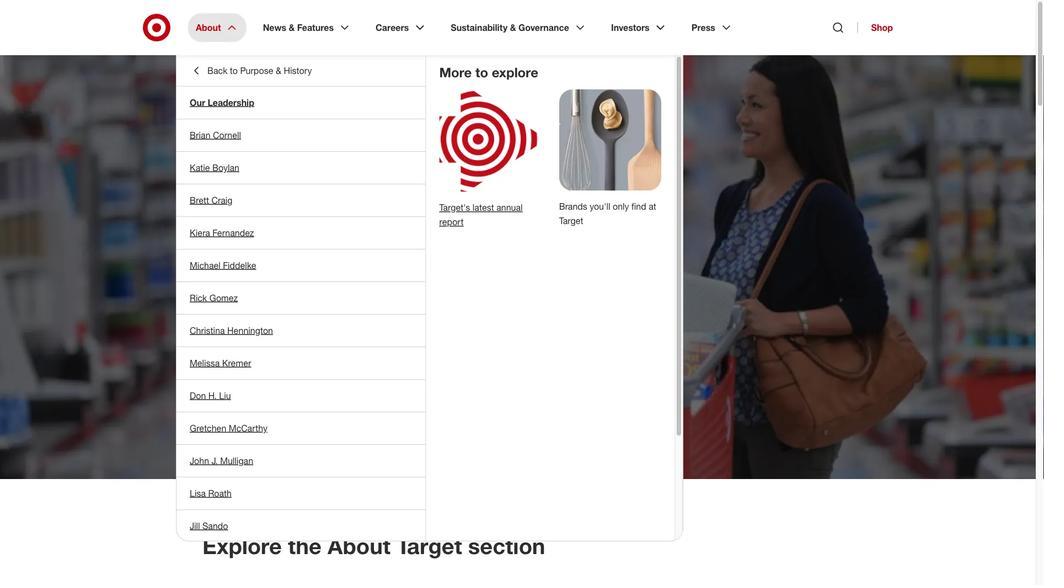 Task type: locate. For each thing, give the bounding box(es) containing it.
0 vertical spatial target
[[560, 215, 584, 226]]

careers link
[[368, 13, 435, 42]]

& for governance
[[510, 22, 516, 33]]

christina
[[190, 325, 225, 336]]

explore
[[203, 532, 282, 559]]

site navigation element
[[0, 0, 1045, 585]]

gomez
[[210, 293, 238, 303]]

our
[[190, 97, 205, 108]]

brett craig
[[190, 195, 233, 206]]

michael fiddelke
[[190, 260, 256, 271]]

our leadership
[[190, 97, 254, 108]]

about we're here to help all families discover the joy of everyday life.
[[203, 91, 534, 308]]

kiera fernandez link
[[177, 217, 426, 249]]

to for more
[[476, 64, 489, 80]]

2 horizontal spatial &
[[510, 22, 516, 33]]

fiddelke
[[223, 260, 256, 271]]

about inside site navigation element
[[196, 22, 221, 33]]

investors link
[[604, 13, 675, 42]]

jill sando link
[[177, 510, 426, 542]]

&
[[289, 22, 295, 33], [510, 22, 516, 33], [276, 65, 282, 76]]

0 horizontal spatial &
[[276, 65, 282, 76]]

sustainability & governance link
[[443, 13, 595, 42]]

target inside brands you'll only find at target
[[560, 215, 584, 226]]

all
[[305, 157, 353, 211]]

don h. liu link
[[177, 380, 426, 412]]

help
[[203, 157, 292, 211]]

& right news
[[289, 22, 295, 33]]

history
[[284, 65, 312, 76]]

about inside about we're here to help all families discover the joy of everyday life.
[[203, 91, 240, 107]]

1 vertical spatial target
[[397, 532, 462, 559]]

don
[[190, 390, 206, 401]]

brands
[[560, 201, 588, 212]]

more
[[440, 64, 472, 80]]

0 horizontal spatial the
[[288, 532, 322, 559]]

explore
[[492, 64, 539, 80]]

discover
[[203, 206, 381, 260]]

target
[[560, 215, 584, 226], [397, 532, 462, 559]]

fernandez
[[213, 227, 254, 238]]

back to purpose & history
[[208, 65, 312, 76]]

lisa roath link
[[177, 477, 426, 509]]

gretchen mccarthy
[[190, 423, 268, 434]]

about
[[196, 22, 221, 33], [203, 91, 240, 107], [328, 532, 391, 559]]

the inside about we're here to help all families discover the joy of everyday life.
[[393, 206, 460, 260]]

1 horizontal spatial target
[[560, 215, 584, 226]]

everyday
[[257, 254, 445, 308]]

governance
[[519, 22, 570, 33]]

0 vertical spatial about
[[196, 22, 221, 33]]

features
[[297, 22, 334, 33]]

news
[[263, 22, 286, 33]]

brett craig link
[[177, 184, 426, 216]]

1 vertical spatial about
[[203, 91, 240, 107]]

overhead photo of a whisk, serving spoon and wooden spoon image
[[560, 89, 662, 191]]

& left history
[[276, 65, 282, 76]]

find
[[632, 201, 647, 212]]

a red and white arrow with bullseye logo image
[[440, 89, 542, 192]]

shop
[[872, 22, 894, 33]]

1 horizontal spatial the
[[393, 206, 460, 260]]

of
[[203, 254, 244, 308]]

john
[[190, 455, 209, 466]]

0 vertical spatial the
[[393, 206, 460, 260]]

to for back
[[230, 65, 238, 76]]

you'll
[[590, 201, 611, 212]]

michael
[[190, 260, 221, 271]]

roath
[[208, 488, 232, 499]]

brian cornell
[[190, 130, 241, 140]]

2 vertical spatial about
[[328, 532, 391, 559]]

1 horizontal spatial &
[[289, 22, 295, 33]]

sustainability
[[451, 22, 508, 33]]

latest
[[473, 202, 494, 213]]

only
[[613, 201, 630, 212]]

lisa
[[190, 488, 206, 499]]

back to purpose & history button
[[177, 55, 426, 86]]

katie boylan link
[[177, 152, 426, 184]]

christina hennington
[[190, 325, 273, 336]]

mccarthy
[[229, 423, 268, 434]]

to
[[476, 64, 489, 80], [230, 65, 238, 76], [438, 109, 481, 163]]

news & features link
[[255, 13, 359, 42]]

to inside button
[[230, 65, 238, 76]]

joy
[[472, 206, 534, 260]]

explore the about target section
[[203, 532, 546, 559]]

& left governance
[[510, 22, 516, 33]]

rick gomez
[[190, 293, 238, 303]]

section
[[469, 532, 546, 559]]

to inside about we're here to help all families discover the joy of everyday life.
[[438, 109, 481, 163]]

annual
[[497, 202, 523, 213]]

more to explore
[[440, 64, 539, 80]]

brands you'll only find at target link
[[560, 201, 657, 226]]



Task type: vqa. For each thing, say whether or not it's contained in the screenshot.
"Content type"
no



Task type: describe. For each thing, give the bounding box(es) containing it.
melissa kremer link
[[177, 347, 426, 379]]

back
[[208, 65, 228, 76]]

sustainability & governance
[[451, 22, 570, 33]]

brands you'll only find at target
[[560, 201, 657, 226]]

lisa roath
[[190, 488, 232, 499]]

kiera
[[190, 227, 210, 238]]

h.
[[209, 390, 217, 401]]

mulligan
[[220, 455, 253, 466]]

careers
[[376, 22, 409, 33]]

families
[[365, 157, 528, 211]]

j.
[[212, 455, 218, 466]]

hennington
[[227, 325, 273, 336]]

boylan
[[213, 162, 240, 173]]

craig
[[212, 195, 233, 206]]

jill sando
[[190, 521, 228, 531]]

about link
[[188, 13, 247, 42]]

about for about
[[196, 22, 221, 33]]

1 vertical spatial the
[[288, 532, 322, 559]]

target's
[[440, 202, 470, 213]]

0 horizontal spatial target
[[397, 532, 462, 559]]

rick
[[190, 293, 207, 303]]

target's latest annual report
[[440, 202, 523, 227]]

cornell
[[213, 130, 241, 140]]

kremer
[[222, 358, 251, 368]]

brian cornell link
[[177, 119, 426, 151]]

report
[[440, 217, 464, 227]]

& inside button
[[276, 65, 282, 76]]

our leadership link
[[177, 87, 426, 119]]

about for about we're here to help all families discover the joy of everyday life.
[[203, 91, 240, 107]]

gretchen mccarthy link
[[177, 412, 426, 444]]

shop link
[[858, 22, 894, 33]]

investors
[[612, 22, 650, 33]]

john j. mulligan
[[190, 455, 253, 466]]

news & features
[[263, 22, 334, 33]]

leadership
[[208, 97, 254, 108]]

don h. liu
[[190, 390, 231, 401]]

christina hennington link
[[177, 315, 426, 347]]

kiera fernandez
[[190, 227, 254, 238]]

melissa
[[190, 358, 220, 368]]

purpose
[[240, 65, 273, 76]]

target's latest annual report link
[[440, 202, 523, 227]]

at
[[649, 201, 657, 212]]

life.
[[458, 254, 530, 308]]

melissa kremer
[[190, 358, 251, 368]]

brian
[[190, 130, 211, 140]]

john j. mulligan link
[[177, 445, 426, 477]]

michael fiddelke link
[[177, 249, 426, 282]]

press
[[692, 22, 716, 33]]

brett
[[190, 195, 209, 206]]

sando
[[203, 521, 228, 531]]

katie boylan
[[190, 162, 240, 173]]

gretchen
[[190, 423, 227, 434]]

jill
[[190, 521, 200, 531]]

here
[[332, 109, 426, 163]]

rick gomez link
[[177, 282, 426, 314]]

press link
[[684, 13, 741, 42]]

we're
[[203, 109, 320, 163]]

& for features
[[289, 22, 295, 33]]

liu
[[219, 390, 231, 401]]

katie
[[190, 162, 210, 173]]



